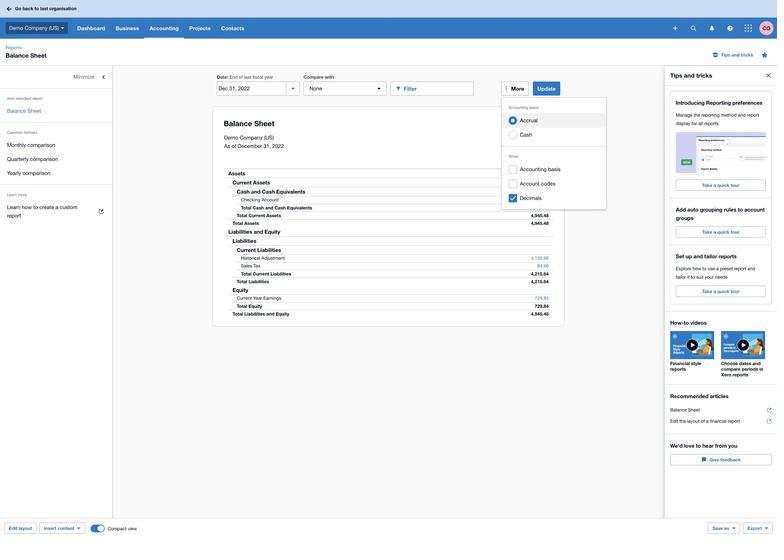 Task type: vqa. For each thing, say whether or not it's contained in the screenshot.


Task type: describe. For each thing, give the bounding box(es) containing it.
31,
[[264, 143, 271, 149]]

account codes
[[520, 181, 556, 187]]

export
[[748, 525, 762, 531]]

we'd
[[671, 443, 683, 449]]

method
[[721, 112, 737, 118]]

demo for demo company (us)
[[9, 25, 23, 31]]

save as
[[713, 525, 730, 531]]

add auto grouping rules to account groups
[[676, 206, 765, 221]]

update button
[[533, 82, 561, 96]]

accounting inside button
[[520, 166, 547, 172]]

how-to videos
[[671, 320, 707, 326]]

minimize button
[[0, 70, 112, 84]]

edit the layout of a financial report
[[671, 419, 740, 424]]

0 vertical spatial accounting basis
[[509, 105, 539, 110]]

4,945.48 for total cash and cash equivalents
[[531, 205, 549, 211]]

demo company (us)
[[9, 25, 59, 31]]

needs
[[715, 275, 728, 280]]

contacts button
[[216, 18, 250, 39]]

insert content button
[[39, 523, 85, 534]]

current up total assets
[[249, 213, 265, 218]]

sales
[[241, 263, 252, 269]]

reporting
[[702, 112, 720, 118]]

accrual button
[[502, 113, 607, 128]]

Report title field
[[222, 116, 550, 132]]

report for explore how to use a preset report and tailor it to suit your needs
[[734, 266, 747, 271]]

and right up
[[694, 253, 703, 259]]

and inside explore how to use a preset report and tailor it to suit your needs
[[748, 266, 756, 271]]

up
[[686, 253, 692, 259]]

current down tax
[[253, 271, 269, 277]]

and down total assets
[[254, 228, 263, 235]]

xero inside choose dates and compare periods in xero reports
[[722, 372, 732, 377]]

and up introducing
[[684, 72, 695, 79]]

a up grouping
[[714, 182, 717, 188]]

to right back
[[35, 6, 39, 11]]

how for learn
[[22, 204, 32, 210]]

view
[[128, 526, 137, 531]]

demo for demo company (us) as of december 31, 2022
[[224, 135, 238, 141]]

business button
[[111, 18, 144, 39]]

none button
[[304, 82, 387, 96]]

tricks inside button
[[741, 52, 754, 58]]

group containing accrual
[[502, 98, 607, 209]]

total for total assets
[[233, 220, 243, 226]]

take for 2nd take a quick tour button from the top of the page
[[702, 229, 713, 235]]

remove from favorites image
[[758, 48, 772, 62]]

quarterly comparison link
[[0, 152, 112, 166]]

recommended
[[671, 393, 709, 399]]

(us) for demo company (us) as of december 31, 2022
[[264, 135, 274, 141]]

0 horizontal spatial tips and tricks
[[671, 72, 713, 79]]

compare
[[722, 366, 741, 372]]

for
[[692, 121, 697, 126]]

equity down earnings
[[276, 311, 289, 317]]

balance sheet for bottommost "balance sheet" link
[[671, 407, 700, 413]]

take a quick tour for third take a quick tour button from the bottom of the page
[[702, 182, 740, 188]]

display
[[676, 121, 691, 126]]

balance sheet for "balance sheet" link to the left
[[7, 108, 41, 114]]

content
[[58, 525, 74, 531]]

edit layout
[[9, 525, 32, 531]]

cash down cash and cash equivalents
[[275, 205, 286, 211]]

total for total equity
[[237, 303, 247, 309]]

current for assets
[[233, 179, 252, 186]]

end
[[230, 75, 238, 80]]

to inside add auto grouping rules to account groups
[[738, 206, 743, 213]]

set up and tailor reports
[[676, 253, 737, 259]]

cash button
[[502, 128, 607, 142]]

reports inside the financial style reports
[[671, 366, 686, 372]]

to left the use
[[703, 266, 707, 271]]

fiscal
[[253, 75, 263, 80]]

1 4,945.48 from the top
[[531, 197, 549, 202]]

equity down total liabilities at left
[[233, 287, 248, 293]]

decimals button
[[502, 191, 607, 205]]

checking account
[[241, 197, 279, 202]]

standard
[[16, 96, 31, 101]]

report right standard
[[32, 96, 43, 101]]

dashboard link
[[72, 18, 111, 39]]

a down add auto grouping rules to account groups at the top of the page
[[714, 229, 717, 235]]

liabilities down total current liabilities
[[249, 279, 269, 284]]

total for total current liabilities
[[241, 271, 252, 277]]

the for edit
[[680, 419, 686, 424]]

4,945.48 for total current assets
[[531, 213, 549, 218]]

account inside account codes button
[[520, 181, 540, 187]]

sales tax
[[241, 263, 260, 269]]

go
[[15, 6, 21, 11]]

checking
[[241, 197, 260, 202]]

go back to last organisation
[[15, 6, 76, 11]]

demo company (us) button
[[0, 18, 72, 39]]

the for manage
[[694, 112, 700, 118]]

you
[[729, 443, 738, 449]]

2 729.84 from the top
[[535, 303, 549, 309]]

preferences
[[733, 99, 763, 106]]

4,945.48 link
[[527, 196, 553, 203]]

tips and tricks button
[[709, 49, 758, 60]]

formats
[[24, 130, 37, 135]]

filter
[[404, 85, 417, 92]]

take a quick tour for 2nd take a quick tour button from the top of the page
[[702, 229, 740, 235]]

accrual
[[520, 117, 538, 123]]

add
[[676, 206, 686, 213]]

of for date
[[239, 75, 243, 80]]

feedback
[[721, 457, 741, 463]]

layout inside button
[[19, 525, 32, 531]]

in
[[760, 366, 764, 372]]

equity down total current assets
[[265, 228, 280, 235]]

comparison for quarterly comparison
[[30, 156, 58, 162]]

choose dates and compare periods in xero reports button
[[722, 331, 765, 377]]

to left videos
[[684, 320, 689, 326]]

introducing
[[676, 99, 705, 106]]

dashboard
[[77, 25, 105, 31]]

comparison for monthly comparison
[[27, 142, 55, 148]]

minimize
[[73, 74, 94, 80]]

cash up checking at top
[[237, 188, 250, 195]]

introducing reporting preferences
[[676, 99, 763, 106]]

a down your
[[714, 289, 717, 294]]

from
[[715, 443, 727, 449]]

more
[[18, 193, 27, 197]]

tour for third take a quick tour button from the bottom of the page
[[731, 182, 740, 188]]

comparison for yearly comparison
[[23, 170, 50, 176]]

projects button
[[184, 18, 216, 39]]

svg image
[[673, 26, 678, 30]]

2 take a quick tour button from the top
[[676, 226, 766, 238]]

save as button
[[708, 523, 741, 534]]

learn for learn how to create a custom report
[[7, 204, 20, 210]]

and down checking account
[[265, 205, 273, 211]]

a inside learn how to create a custom report
[[56, 204, 58, 210]]

account
[[745, 206, 765, 213]]

learn how to create a custom report
[[7, 204, 77, 219]]

compact
[[108, 526, 127, 531]]

sheet inside reports balance sheet
[[30, 52, 47, 59]]

common formats
[[7, 130, 37, 135]]

cash up checking account
[[262, 188, 275, 195]]

explore how to use a preset report and tailor it to suit your needs
[[676, 266, 756, 280]]

total cash and cash equivalents
[[241, 205, 312, 211]]

back
[[23, 6, 33, 11]]

and inside manage the reporting method and report display for all reports
[[738, 112, 746, 118]]

xero standard report
[[7, 96, 43, 101]]

current for year
[[237, 296, 252, 301]]

assets up cash and cash equivalents
[[253, 179, 270, 186]]

quick for third take a quick tour button from the bottom of the page
[[718, 182, 730, 188]]

accounting button
[[144, 18, 184, 39]]

december
[[238, 143, 262, 149]]

cash up total current assets
[[253, 205, 264, 211]]

compare with
[[304, 74, 334, 80]]

1 vertical spatial tricks
[[697, 72, 713, 79]]

style
[[691, 361, 702, 366]]

assets up current assets
[[228, 170, 245, 176]]

accounting basis button
[[502, 162, 607, 176]]

1 vertical spatial equivalents
[[287, 205, 312, 211]]

report output element
[[224, 156, 553, 318]]

assets down the total cash and cash equivalents
[[266, 213, 281, 218]]

videos
[[691, 320, 707, 326]]

edit layout button
[[4, 523, 36, 534]]

2 vertical spatial sheet
[[688, 407, 700, 413]]

account inside report output element
[[262, 197, 279, 202]]

total for total current assets
[[237, 213, 247, 218]]

cash inside "button"
[[520, 132, 532, 138]]

0 horizontal spatial last
[[40, 6, 48, 11]]

list of convenience dates image
[[286, 82, 300, 96]]

basis inside button
[[548, 166, 561, 172]]

reports balance sheet
[[6, 45, 47, 59]]

all
[[699, 121, 703, 126]]

1 horizontal spatial layout
[[688, 419, 700, 424]]



Task type: locate. For each thing, give the bounding box(es) containing it.
a right create
[[56, 204, 58, 210]]

demo up as
[[224, 135, 238, 141]]

financial
[[671, 361, 690, 366]]

1 vertical spatial the
[[680, 419, 686, 424]]

1 horizontal spatial xero
[[722, 372, 732, 377]]

svg image inside go back to last organisation link
[[7, 7, 12, 11]]

current up total equity
[[237, 296, 252, 301]]

1 vertical spatial tips
[[671, 72, 683, 79]]

hear
[[703, 443, 714, 449]]

0 vertical spatial take a quick tour button
[[676, 180, 766, 191]]

1 learn from the top
[[7, 193, 17, 197]]

auto
[[688, 206, 699, 213]]

a inside explore how to use a preset report and tailor it to suit your needs
[[717, 266, 719, 271]]

2 vertical spatial balance
[[671, 407, 687, 413]]

0 vertical spatial edit
[[671, 419, 679, 424]]

learn how to create a custom report link
[[0, 200, 112, 223]]

0 horizontal spatial balance sheet link
[[0, 104, 112, 118]]

4,130.98 link
[[527, 255, 553, 262]]

cash down accrual at the right top of the page
[[520, 132, 532, 138]]

2 4,215.64 from the top
[[531, 279, 549, 284]]

your
[[705, 275, 714, 280]]

0 vertical spatial how
[[22, 204, 32, 210]]

to
[[35, 6, 39, 11], [33, 204, 38, 210], [738, 206, 743, 213], [703, 266, 707, 271], [691, 275, 695, 280], [684, 320, 689, 326], [696, 443, 701, 449]]

report for learn how to create a custom report
[[7, 213, 21, 219]]

accounting basis inside button
[[520, 166, 561, 172]]

svg image inside demo company (us) popup button
[[61, 27, 64, 29]]

0 vertical spatial equivalents
[[276, 188, 306, 195]]

go back to last organisation link
[[4, 3, 81, 15]]

take up grouping
[[702, 182, 713, 188]]

comparison inside quarterly comparison link
[[30, 156, 58, 162]]

last left fiscal
[[244, 75, 251, 80]]

how down more
[[22, 204, 32, 210]]

1 horizontal spatial balance sheet link
[[671, 405, 772, 416]]

0 horizontal spatial (us)
[[49, 25, 59, 31]]

0 vertical spatial 729.84
[[535, 296, 549, 301]]

and
[[732, 52, 740, 58], [684, 72, 695, 79], [738, 112, 746, 118], [251, 188, 261, 195], [265, 205, 273, 211], [254, 228, 263, 235], [694, 253, 703, 259], [748, 266, 756, 271], [266, 311, 275, 317], [753, 361, 761, 366]]

1 horizontal spatial edit
[[671, 419, 679, 424]]

1 vertical spatial take a quick tour
[[702, 229, 740, 235]]

balance sheet link up formats
[[0, 104, 112, 118]]

1 vertical spatial basis
[[548, 166, 561, 172]]

tax
[[254, 263, 260, 269]]

love
[[684, 443, 695, 449]]

tour down rules
[[731, 229, 740, 235]]

1 horizontal spatial basis
[[548, 166, 561, 172]]

0 vertical spatial of
[[239, 75, 243, 80]]

sheet down recommended
[[688, 407, 700, 413]]

1 vertical spatial how
[[693, 266, 701, 271]]

0 horizontal spatial edit
[[9, 525, 17, 531]]

current assets
[[233, 179, 270, 186]]

reports down reporting
[[704, 121, 719, 126]]

current
[[233, 179, 252, 186], [249, 213, 265, 218], [237, 247, 256, 253], [253, 271, 269, 277], [237, 296, 252, 301]]

and left remove from favorites image
[[732, 52, 740, 58]]

we'd love to hear from you
[[671, 443, 738, 449]]

liabilities up adjustment at the top left
[[257, 247, 281, 253]]

take a quick tour button up rules
[[676, 180, 766, 191]]

0 horizontal spatial how
[[22, 204, 32, 210]]

comparison down monthly comparison link on the left
[[30, 156, 58, 162]]

(us) inside demo company (us) as of december 31, 2022
[[264, 135, 274, 141]]

equivalents up the total cash and cash equivalents
[[276, 188, 306, 195]]

1 vertical spatial company
[[240, 135, 263, 141]]

to inside learn how to create a custom report
[[33, 204, 38, 210]]

1 vertical spatial 4,215.64
[[531, 279, 549, 284]]

take a quick tour up rules
[[702, 182, 740, 188]]

2 learn from the top
[[7, 204, 20, 210]]

accounting inside dropdown button
[[150, 25, 179, 31]]

reports down the 'dates'
[[733, 372, 749, 377]]

3 4,945.48 from the top
[[531, 213, 549, 218]]

demo
[[9, 25, 23, 31], [224, 135, 238, 141]]

accounting
[[150, 25, 179, 31], [509, 105, 529, 110], [520, 166, 547, 172]]

liabilities down total equity
[[244, 311, 265, 317]]

balance sheet
[[7, 108, 41, 114], [671, 407, 700, 413]]

0 vertical spatial take a quick tour
[[702, 182, 740, 188]]

729.84 down 84.66 'link' at right
[[535, 296, 549, 301]]

liabilities down adjustment at the top left
[[271, 271, 291, 277]]

edit
[[671, 419, 679, 424], [9, 525, 17, 531]]

edit for edit layout
[[9, 525, 17, 531]]

1 vertical spatial 729.84
[[535, 303, 549, 309]]

tricks left remove from favorites image
[[741, 52, 754, 58]]

current up historical
[[237, 247, 256, 253]]

liabilities
[[228, 228, 252, 235], [233, 238, 257, 244], [257, 247, 281, 253], [271, 271, 291, 277], [249, 279, 269, 284], [244, 311, 265, 317]]

of right end
[[239, 75, 243, 80]]

4,215.64 for total liabilities
[[531, 279, 549, 284]]

take down your
[[702, 289, 713, 294]]

balance for bottommost "balance sheet" link
[[671, 407, 687, 413]]

0 vertical spatial tips
[[721, 52, 731, 58]]

1 vertical spatial balance sheet link
[[671, 405, 772, 416]]

report down preferences
[[747, 112, 759, 118]]

1 vertical spatial demo
[[224, 135, 238, 141]]

1 4,215.64 from the top
[[531, 271, 549, 277]]

4,215.64 for total current liabilities
[[531, 271, 549, 277]]

quick down the needs
[[718, 289, 730, 294]]

1 horizontal spatial tailor
[[705, 253, 718, 259]]

demo inside popup button
[[9, 25, 23, 31]]

quick for first take a quick tour button from the bottom
[[718, 289, 730, 294]]

take a quick tour
[[702, 182, 740, 188], [702, 229, 740, 235], [702, 289, 740, 294]]

articles
[[710, 393, 729, 399]]

accounting basis up account codes
[[520, 166, 561, 172]]

1 tour from the top
[[731, 182, 740, 188]]

total for total cash and cash equivalents
[[241, 205, 252, 211]]

report inside learn how to create a custom report
[[7, 213, 21, 219]]

to right love
[[696, 443, 701, 449]]

1 vertical spatial take
[[702, 229, 713, 235]]

and right the 'dates'
[[753, 361, 761, 366]]

reports left style
[[671, 366, 686, 372]]

2 vertical spatial quick
[[718, 289, 730, 294]]

1 horizontal spatial (us)
[[264, 135, 274, 141]]

year
[[253, 296, 262, 301]]

edit inside button
[[9, 525, 17, 531]]

1 vertical spatial last
[[244, 75, 251, 80]]

total assets
[[233, 220, 259, 226]]

edit the layout of a financial report link
[[671, 416, 772, 427]]

none
[[310, 85, 322, 91]]

1 vertical spatial account
[[262, 197, 279, 202]]

1 vertical spatial learn
[[7, 204, 20, 210]]

0 vertical spatial tips and tricks
[[721, 52, 754, 58]]

a
[[714, 182, 717, 188], [56, 204, 58, 210], [714, 229, 717, 235], [717, 266, 719, 271], [714, 289, 717, 294], [706, 419, 709, 424]]

banner containing co
[[0, 0, 777, 39]]

0 vertical spatial layout
[[688, 419, 700, 424]]

0 vertical spatial comparison
[[27, 142, 55, 148]]

reporting
[[706, 99, 731, 106]]

sheet down xero standard report
[[28, 108, 41, 114]]

balance sheet link up "financial"
[[671, 405, 772, 416]]

balance down recommended
[[671, 407, 687, 413]]

give feedback button
[[671, 454, 772, 465]]

balance for "balance sheet" link to the left
[[7, 108, 26, 114]]

tips and tricks inside button
[[721, 52, 754, 58]]

account down cash and cash equivalents
[[262, 197, 279, 202]]

compact view
[[108, 526, 137, 531]]

monthly comparison
[[7, 142, 55, 148]]

3 take a quick tour from the top
[[702, 289, 740, 294]]

tailor inside explore how to use a preset report and tailor it to suit your needs
[[676, 275, 686, 280]]

company down go back to last organisation link
[[25, 25, 48, 31]]

equity down year
[[249, 303, 262, 309]]

1 horizontal spatial demo
[[224, 135, 238, 141]]

1 quick from the top
[[718, 182, 730, 188]]

learn
[[7, 193, 17, 197], [7, 204, 20, 210]]

current for liabilities
[[237, 247, 256, 253]]

2 tour from the top
[[731, 229, 740, 235]]

0 horizontal spatial company
[[25, 25, 48, 31]]

sheet down demo company (us) popup button
[[30, 52, 47, 59]]

1 horizontal spatial tips and tricks
[[721, 52, 754, 58]]

quick for 2nd take a quick tour button from the top of the page
[[718, 229, 730, 235]]

list box
[[502, 98, 607, 209]]

0 vertical spatial demo
[[9, 25, 23, 31]]

tips inside button
[[721, 52, 731, 58]]

current year earnings
[[237, 296, 281, 301]]

historical
[[241, 256, 260, 261]]

account codes button
[[502, 176, 607, 191]]

1 vertical spatial tour
[[731, 229, 740, 235]]

0 vertical spatial tricks
[[741, 52, 754, 58]]

report help panel close image
[[762, 69, 776, 83]]

equivalents down cash and cash equivalents
[[287, 205, 312, 211]]

cash and cash equivalents
[[237, 188, 306, 195]]

1 horizontal spatial balance sheet
[[671, 407, 700, 413]]

the up for
[[694, 112, 700, 118]]

and right method
[[738, 112, 746, 118]]

0 vertical spatial last
[[40, 6, 48, 11]]

take a quick tour for first take a quick tour button from the bottom
[[702, 289, 740, 294]]

and inside choose dates and compare periods in xero reports
[[753, 361, 761, 366]]

of inside edit the layout of a financial report link
[[701, 419, 705, 424]]

0 vertical spatial accounting
[[150, 25, 179, 31]]

0 vertical spatial (us)
[[49, 25, 59, 31]]

1 horizontal spatial last
[[244, 75, 251, 80]]

2 vertical spatial accounting
[[520, 166, 547, 172]]

report right "financial"
[[728, 419, 740, 424]]

list box containing accrual
[[502, 98, 607, 209]]

company inside demo company (us) popup button
[[25, 25, 48, 31]]

3 quick from the top
[[718, 289, 730, 294]]

and right preset
[[748, 266, 756, 271]]

0 horizontal spatial the
[[680, 419, 686, 424]]

choose
[[722, 361, 738, 366]]

and down earnings
[[266, 311, 275, 317]]

tips and tricks left remove from favorites image
[[721, 52, 754, 58]]

layout
[[688, 419, 700, 424], [19, 525, 32, 531]]

1 horizontal spatial tips
[[721, 52, 731, 58]]

total for total liabilities and equity
[[233, 311, 243, 317]]

0 vertical spatial balance
[[6, 52, 29, 59]]

how inside learn how to create a custom report
[[22, 204, 32, 210]]

save
[[713, 525, 723, 531]]

insert
[[44, 525, 56, 531]]

give feedback
[[710, 457, 741, 463]]

comparison inside monthly comparison link
[[27, 142, 55, 148]]

take for third take a quick tour button from the bottom of the page
[[702, 182, 713, 188]]

co button
[[760, 18, 777, 39]]

1 729.84 from the top
[[535, 296, 549, 301]]

1 vertical spatial comparison
[[30, 156, 58, 162]]

comparison down quarterly comparison
[[23, 170, 50, 176]]

report inside explore how to use a preset report and tailor it to suit your needs
[[734, 266, 747, 271]]

liabilities down total assets
[[228, 228, 252, 235]]

2022
[[272, 143, 284, 149]]

financial
[[710, 419, 727, 424]]

(us) for demo company (us)
[[49, 25, 59, 31]]

company for demo company (us) as of december 31, 2022
[[240, 135, 263, 141]]

total for total liabilities
[[237, 279, 247, 284]]

show
[[509, 154, 519, 159]]

balance sheet down standard
[[7, 108, 41, 114]]

organisation
[[49, 6, 76, 11]]

reports up preset
[[719, 253, 737, 259]]

0 horizontal spatial basis
[[530, 105, 539, 110]]

reports inside manage the reporting method and report display for all reports
[[704, 121, 719, 126]]

3 take from the top
[[702, 289, 713, 294]]

2 quick from the top
[[718, 229, 730, 235]]

more
[[511, 85, 524, 92]]

of inside date : end of last fiscal year
[[239, 75, 243, 80]]

1 vertical spatial balance sheet
[[671, 407, 700, 413]]

as
[[725, 525, 730, 531]]

1 vertical spatial accounting
[[509, 105, 529, 110]]

0 horizontal spatial xero
[[7, 96, 15, 101]]

0 vertical spatial balance sheet
[[7, 108, 41, 114]]

0 vertical spatial 4,215.64
[[531, 271, 549, 277]]

1 vertical spatial xero
[[722, 372, 732, 377]]

0 vertical spatial learn
[[7, 193, 17, 197]]

of for edit
[[701, 419, 705, 424]]

banner
[[0, 0, 777, 39]]

how inside explore how to use a preset report and tailor it to suit your needs
[[693, 266, 701, 271]]

tailor up the use
[[705, 253, 718, 259]]

recommended articles
[[671, 393, 729, 399]]

liabilities and equity
[[228, 228, 280, 235]]

1 take a quick tour from the top
[[702, 182, 740, 188]]

tailor
[[705, 253, 718, 259], [676, 275, 686, 280]]

basis up accrual at the right top of the page
[[530, 105, 539, 110]]

2 vertical spatial take
[[702, 289, 713, 294]]

0 vertical spatial tour
[[731, 182, 740, 188]]

report for edit the layout of a financial report
[[728, 419, 740, 424]]

and up checking account
[[251, 188, 261, 195]]

tailor left it
[[676, 275, 686, 280]]

use
[[708, 266, 715, 271]]

set
[[676, 253, 685, 259]]

2 vertical spatial tour
[[731, 289, 740, 294]]

2 vertical spatial of
[[701, 419, 705, 424]]

reports
[[6, 45, 22, 50]]

0 vertical spatial quick
[[718, 182, 730, 188]]

take a quick tour button
[[676, 180, 766, 191], [676, 226, 766, 238], [676, 286, 766, 297]]

sheet
[[30, 52, 47, 59], [28, 108, 41, 114], [688, 407, 700, 413]]

how up suit at the right of the page
[[693, 266, 701, 271]]

report
[[32, 96, 43, 101], [747, 112, 759, 118], [7, 213, 21, 219], [734, 266, 747, 271], [728, 419, 740, 424]]

balance inside reports balance sheet
[[6, 52, 29, 59]]

learn left more
[[7, 193, 17, 197]]

comparison down formats
[[27, 142, 55, 148]]

basis up account codes button
[[548, 166, 561, 172]]

1 vertical spatial quick
[[718, 229, 730, 235]]

729.84 down "729.84" link
[[535, 303, 549, 309]]

0 vertical spatial tailor
[[705, 253, 718, 259]]

0 horizontal spatial demo
[[9, 25, 23, 31]]

earnings
[[264, 296, 281, 301]]

the inside manage the reporting method and report display for all reports
[[694, 112, 700, 118]]

of inside demo company (us) as of december 31, 2022
[[232, 143, 236, 149]]

0 vertical spatial account
[[520, 181, 540, 187]]

Select end date field
[[217, 82, 286, 95]]

2 vertical spatial take a quick tour
[[702, 289, 740, 294]]

0 horizontal spatial of
[[232, 143, 236, 149]]

last inside date : end of last fiscal year
[[244, 75, 251, 80]]

tips and tricks up introducing
[[671, 72, 713, 79]]

0 horizontal spatial account
[[262, 197, 279, 202]]

current liabilities
[[237, 247, 281, 253]]

1 vertical spatial of
[[232, 143, 236, 149]]

4,945.48 for total assets
[[531, 220, 549, 226]]

(us) inside popup button
[[49, 25, 59, 31]]

0 horizontal spatial balance sheet
[[7, 108, 41, 114]]

account up decimals at the right
[[520, 181, 540, 187]]

a left "financial"
[[706, 419, 709, 424]]

comparison inside yearly comparison link
[[23, 170, 50, 176]]

the up we'd
[[680, 419, 686, 424]]

group
[[502, 98, 607, 209]]

total equity
[[237, 303, 262, 309]]

layout up love
[[688, 419, 700, 424]]

tour for first take a quick tour button from the bottom
[[731, 289, 740, 294]]

total
[[241, 205, 252, 211], [237, 213, 247, 218], [233, 220, 243, 226], [241, 271, 252, 277], [237, 279, 247, 284], [237, 303, 247, 309], [233, 311, 243, 317]]

co
[[763, 25, 771, 31]]

company up december
[[240, 135, 263, 141]]

1 horizontal spatial account
[[520, 181, 540, 187]]

0 vertical spatial sheet
[[30, 52, 47, 59]]

account
[[520, 181, 540, 187], [262, 197, 279, 202]]

1 vertical spatial tailor
[[676, 275, 686, 280]]

layout left insert
[[19, 525, 32, 531]]

1 vertical spatial sheet
[[28, 108, 41, 114]]

5 4,945.48 from the top
[[531, 311, 549, 317]]

quick
[[718, 182, 730, 188], [718, 229, 730, 235], [718, 289, 730, 294]]

the
[[694, 112, 700, 118], [680, 419, 686, 424]]

learn more
[[7, 193, 27, 197]]

take for first take a quick tour button from the bottom
[[702, 289, 713, 294]]

1 take a quick tour button from the top
[[676, 180, 766, 191]]

1 vertical spatial edit
[[9, 525, 17, 531]]

2 take from the top
[[702, 229, 713, 235]]

with
[[325, 74, 334, 80]]

to right it
[[691, 275, 695, 280]]

report inside manage the reporting method and report display for all reports
[[747, 112, 759, 118]]

balance down reports link
[[6, 52, 29, 59]]

tricks
[[741, 52, 754, 58], [697, 72, 713, 79]]

2 4,945.48 from the top
[[531, 205, 549, 211]]

how for explore
[[693, 266, 701, 271]]

take down add auto grouping rules to account groups at the top of the page
[[702, 229, 713, 235]]

take a quick tour button down the needs
[[676, 286, 766, 297]]

2 vertical spatial take a quick tour button
[[676, 286, 766, 297]]

1 vertical spatial tips and tricks
[[671, 72, 713, 79]]

0 vertical spatial basis
[[530, 105, 539, 110]]

3 tour from the top
[[731, 289, 740, 294]]

0 horizontal spatial tips
[[671, 72, 683, 79]]

tour down preset
[[731, 289, 740, 294]]

company inside demo company (us) as of december 31, 2022
[[240, 135, 263, 141]]

more button
[[502, 82, 529, 96]]

report right preset
[[734, 266, 747, 271]]

729.84 link
[[531, 295, 553, 302]]

0 vertical spatial balance sheet link
[[0, 104, 112, 118]]

1 vertical spatial balance
[[7, 108, 26, 114]]

4,945.48 for total liabilities and equity
[[531, 311, 549, 317]]

of left "financial"
[[701, 419, 705, 424]]

1 vertical spatial layout
[[19, 525, 32, 531]]

0 horizontal spatial tricks
[[697, 72, 713, 79]]

learn for learn more
[[7, 193, 17, 197]]

last right back
[[40, 6, 48, 11]]

reports link
[[3, 44, 25, 51]]

xero
[[7, 96, 15, 101], [722, 372, 732, 377]]

4 4,945.48 from the top
[[531, 220, 549, 226]]

0 vertical spatial xero
[[7, 96, 15, 101]]

1 take from the top
[[702, 182, 713, 188]]

tips
[[721, 52, 731, 58], [671, 72, 683, 79]]

balance sheet down recommended
[[671, 407, 700, 413]]

2 take a quick tour from the top
[[702, 229, 740, 235]]

liabilities down liabilities and equity
[[233, 238, 257, 244]]

1 horizontal spatial of
[[239, 75, 243, 80]]

take a quick tour button down add auto grouping rules to account groups at the top of the page
[[676, 226, 766, 238]]

of right as
[[232, 143, 236, 149]]

xero left standard
[[7, 96, 15, 101]]

company for demo company (us)
[[25, 25, 48, 31]]

reports
[[704, 121, 719, 126], [719, 253, 737, 259], [671, 366, 686, 372], [733, 372, 749, 377]]

0 horizontal spatial layout
[[19, 525, 32, 531]]

to left create
[[33, 204, 38, 210]]

current up checking at top
[[233, 179, 252, 186]]

reports inside choose dates and compare periods in xero reports
[[733, 372, 749, 377]]

4,945.48
[[531, 197, 549, 202], [531, 205, 549, 211], [531, 213, 549, 218], [531, 220, 549, 226], [531, 311, 549, 317]]

demo inside demo company (us) as of december 31, 2022
[[224, 135, 238, 141]]

3 take a quick tour button from the top
[[676, 286, 766, 297]]

2 horizontal spatial of
[[701, 419, 705, 424]]

to right rules
[[738, 206, 743, 213]]

1 vertical spatial (us)
[[264, 135, 274, 141]]

edit for edit the layout of a financial report
[[671, 419, 679, 424]]

1 horizontal spatial tricks
[[741, 52, 754, 58]]

tour for 2nd take a quick tour button from the top of the page
[[731, 229, 740, 235]]

0 horizontal spatial tailor
[[676, 275, 686, 280]]

learn inside learn how to create a custom report
[[7, 204, 20, 210]]

svg image
[[7, 7, 12, 11], [745, 25, 752, 32], [691, 25, 696, 31], [710, 25, 714, 31], [728, 25, 733, 31], [61, 27, 64, 29]]

business
[[116, 25, 139, 31]]

compare
[[304, 74, 324, 80]]

4,130.98
[[531, 256, 549, 261]]

take
[[702, 182, 713, 188], [702, 229, 713, 235], [702, 289, 713, 294]]

learn down learn more
[[7, 204, 20, 210]]

update
[[538, 85, 556, 92]]

assets up liabilities and equity
[[244, 220, 259, 226]]



